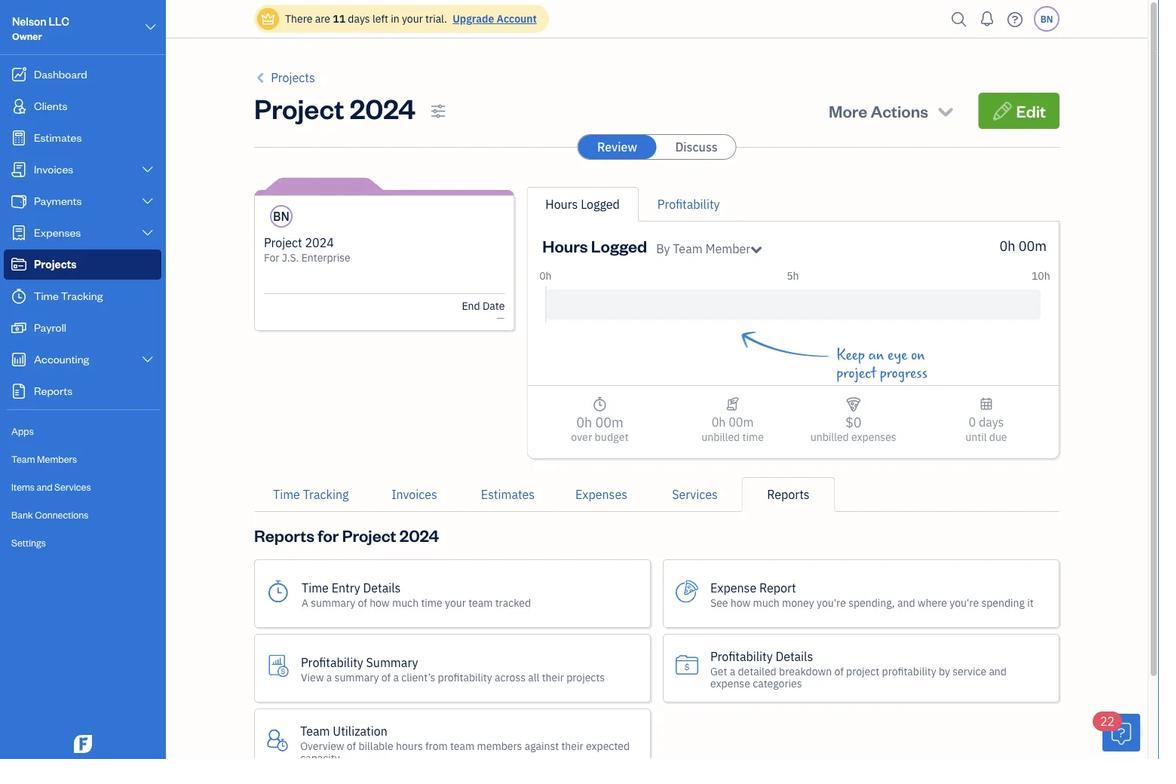 Task type: vqa. For each thing, say whether or not it's contained in the screenshot.
bottom period
no



Task type: describe. For each thing, give the bounding box(es) containing it.
client image
[[10, 99, 28, 114]]

a for profitability details
[[730, 664, 735, 678]]

0h for 0h 00m unbilled time
[[712, 414, 726, 430]]

money image
[[10, 321, 28, 336]]

bn button
[[1034, 6, 1060, 32]]

payroll link
[[4, 313, 161, 343]]

left
[[373, 12, 388, 26]]

items and services
[[11, 481, 91, 493]]

end date —
[[462, 299, 505, 325]]

profitability button
[[658, 195, 720, 213]]

projects inside main element
[[34, 257, 77, 271]]

project for project 2024
[[254, 90, 344, 126]]

of inside profitability details get a detailed breakdown of project profitability by service and expense categories
[[835, 664, 844, 678]]

time entry details a summary of how much time your team tracked
[[302, 580, 531, 610]]

crown image
[[260, 11, 276, 27]]

billable
[[359, 739, 394, 753]]

profitability for profitability details get a detailed breakdown of project profitability by service and expense categories
[[710, 649, 773, 664]]

1 horizontal spatial expenses
[[575, 487, 628, 503]]

timetracking image
[[592, 395, 608, 413]]

bank
[[11, 509, 33, 521]]

1 horizontal spatial services
[[672, 487, 718, 503]]

project inside keep an eye on project progress
[[837, 365, 876, 382]]

due
[[989, 430, 1007, 444]]

discuss
[[675, 139, 718, 155]]

0
[[969, 414, 976, 430]]

more
[[829, 100, 868, 121]]

tracking inside main element
[[61, 288, 103, 303]]

owner
[[12, 30, 42, 42]]

estimates inside main element
[[34, 130, 82, 144]]

for
[[264, 251, 279, 265]]

against
[[525, 739, 559, 753]]

in
[[391, 12, 399, 26]]

get
[[710, 664, 727, 678]]

money
[[782, 596, 814, 610]]

time tracking inside main element
[[34, 288, 103, 303]]

$0
[[845, 413, 862, 431]]

for
[[318, 525, 339, 546]]

profitability for profitability details
[[882, 664, 936, 678]]

notifications image
[[975, 4, 999, 34]]

unbilled inside 0h 00m unbilled time
[[702, 430, 740, 444]]

report
[[759, 580, 796, 596]]

2 you're from the left
[[950, 596, 979, 610]]

resource center badge image
[[1103, 714, 1140, 752]]

of inside profitability summary view a summary of a client's profitability across all their projects
[[382, 671, 391, 684]]

all
[[528, 671, 540, 684]]

11
[[333, 12, 345, 26]]

dashboard image
[[10, 67, 28, 82]]

categories
[[753, 677, 802, 691]]

over
[[571, 430, 592, 444]]

account
[[497, 12, 537, 26]]

nelson
[[12, 14, 46, 28]]

j.s.
[[282, 251, 299, 265]]

search image
[[947, 8, 971, 31]]

10h
[[1032, 269, 1050, 283]]

2 vertical spatial reports
[[254, 525, 314, 546]]

discuss link
[[657, 135, 736, 159]]

items
[[11, 481, 35, 493]]

how inside expense report see how much money you're spending, and where you're spending it
[[731, 596, 751, 610]]

breakdown
[[779, 664, 832, 678]]

5h
[[787, 269, 799, 283]]

settings for this project image
[[430, 102, 446, 120]]

spending
[[982, 596, 1025, 610]]

summary for time
[[311, 596, 355, 610]]

team members
[[11, 453, 77, 465]]

2 vertical spatial 2024
[[400, 525, 439, 546]]

0 horizontal spatial your
[[402, 12, 423, 26]]

22
[[1100, 714, 1115, 730]]

upgrade account link
[[450, 12, 537, 26]]

0h for 0h
[[539, 269, 552, 283]]

budget
[[595, 430, 629, 444]]

view
[[301, 671, 324, 684]]

invoices inside main element
[[34, 162, 73, 176]]

hours
[[396, 739, 423, 753]]

profitability summary view a summary of a client's profitability across all their projects
[[301, 655, 605, 684]]

members
[[37, 453, 77, 465]]

enterprise
[[301, 251, 351, 265]]

connections
[[35, 509, 89, 521]]

details inside the time entry details a summary of how much time your team tracked
[[363, 580, 401, 596]]

0 horizontal spatial time tracking link
[[4, 281, 161, 312]]

team for members
[[11, 453, 35, 465]]

by
[[656, 241, 670, 257]]

$0 unbilled expenses
[[811, 413, 897, 444]]

nelson llc owner
[[12, 14, 69, 42]]

actions
[[871, 100, 928, 121]]

settings
[[11, 537, 46, 549]]

clients link
[[4, 91, 161, 121]]

llc
[[49, 14, 69, 28]]

and inside expense report see how much money you're spending, and where you're spending it
[[898, 596, 915, 610]]

edit
[[1016, 100, 1046, 121]]

1 horizontal spatial invoices link
[[368, 477, 461, 512]]

chevron large down image for expenses
[[141, 227, 155, 239]]

0h for 0h 00m
[[1000, 237, 1016, 255]]

profitability details get a detailed breakdown of project profitability by service and expense categories
[[710, 649, 1007, 691]]

client's
[[401, 671, 435, 684]]

detailed
[[738, 664, 777, 678]]

chevron large down image for invoices
[[141, 164, 155, 176]]

their inside profitability summary view a summary of a client's profitability across all their projects
[[542, 671, 564, 684]]

project for project 2024 for j.s. enterprise
[[264, 235, 302, 251]]

review
[[597, 139, 637, 155]]

apps link
[[4, 419, 161, 445]]

estimate image
[[10, 130, 28, 146]]

chevron large down image for accounting
[[141, 354, 155, 366]]

profitability for profitability summary view a summary of a client's profitability across all their projects
[[301, 655, 363, 671]]

—
[[497, 311, 505, 325]]

hours inside button
[[546, 196, 578, 212]]

member
[[706, 241, 751, 257]]

service
[[953, 664, 987, 678]]

days inside 0 days until due
[[979, 414, 1004, 430]]

0 horizontal spatial days
[[348, 12, 370, 26]]

1 vertical spatial hours logged
[[543, 235, 647, 256]]

00m for 0h 00m unbilled time
[[729, 414, 754, 430]]

and inside profitability details get a detailed breakdown of project profitability by service and expense categories
[[989, 664, 1007, 678]]

across
[[495, 671, 526, 684]]

1 vertical spatial time
[[273, 487, 300, 503]]

team inside "field"
[[673, 241, 703, 257]]

1 vertical spatial time tracking
[[273, 487, 349, 503]]

0 vertical spatial reports link
[[4, 376, 161, 407]]

0h 00m unbilled time
[[702, 414, 764, 444]]

members
[[477, 739, 522, 753]]

22 button
[[1093, 712, 1140, 752]]

project inside profitability details get a detailed breakdown of project profitability by service and expense categories
[[846, 664, 880, 678]]

projects inside button
[[271, 70, 315, 86]]

clients
[[34, 98, 68, 113]]

time inside the time entry details a summary of how much time your team tracked
[[421, 596, 443, 610]]

keep an eye on project progress
[[837, 347, 928, 382]]

more actions button
[[815, 93, 970, 129]]

there
[[285, 12, 313, 26]]

it
[[1027, 596, 1034, 610]]

chevron large down image for payments
[[141, 195, 155, 207]]

summary for profitability
[[335, 671, 379, 684]]

1 horizontal spatial tracking
[[303, 487, 349, 503]]

1 vertical spatial logged
[[591, 235, 647, 256]]

expense
[[710, 580, 757, 596]]

time inside main element
[[34, 288, 59, 303]]

0 days until due
[[966, 414, 1007, 444]]

dashboard link
[[4, 60, 161, 90]]



Task type: locate. For each thing, give the bounding box(es) containing it.
0 vertical spatial project
[[837, 365, 876, 382]]

1 horizontal spatial estimates
[[481, 487, 535, 503]]

unbilled
[[702, 430, 740, 444], [811, 430, 849, 444]]

you're right money
[[817, 596, 846, 610]]

projects link
[[4, 250, 161, 280]]

0 vertical spatial estimates
[[34, 130, 82, 144]]

1 vertical spatial projects
[[34, 257, 77, 271]]

0 vertical spatial time tracking
[[34, 288, 103, 303]]

time tracking down projects link
[[34, 288, 103, 303]]

unbilled down expenses icon
[[811, 430, 849, 444]]

1 vertical spatial hours
[[543, 235, 588, 256]]

much left money
[[753, 596, 780, 610]]

1 horizontal spatial your
[[445, 596, 466, 610]]

services
[[54, 481, 91, 493], [672, 487, 718, 503]]

1 horizontal spatial you're
[[950, 596, 979, 610]]

0 vertical spatial time
[[743, 430, 764, 444]]

0 vertical spatial 2024
[[350, 90, 416, 126]]

chevron large down image inside "expenses" link
[[141, 227, 155, 239]]

hours logged down review link
[[546, 196, 620, 212]]

1 vertical spatial invoices link
[[368, 477, 461, 512]]

2 horizontal spatial and
[[989, 664, 1007, 678]]

profitability inside profitability summary view a summary of a client's profitability across all their projects
[[438, 671, 492, 684]]

0 horizontal spatial invoices link
[[4, 155, 161, 185]]

chevron large down image
[[144, 18, 158, 36], [141, 164, 155, 176], [141, 195, 155, 207], [141, 227, 155, 239], [141, 354, 155, 366]]

their right "against"
[[561, 739, 584, 753]]

their right all
[[542, 671, 564, 684]]

time tracking link down projects link
[[4, 281, 161, 312]]

much inside the time entry details a summary of how much time your team tracked
[[392, 596, 419, 610]]

details inside profitability details get a detailed breakdown of project profitability by service and expense categories
[[776, 649, 813, 664]]

chart image
[[10, 352, 28, 367]]

2024 for project 2024 for j.s. enterprise
[[305, 235, 334, 251]]

a right view
[[326, 671, 332, 684]]

how inside the time entry details a summary of how much time your team tracked
[[370, 596, 390, 610]]

trial.
[[425, 12, 447, 26]]

expenses down budget
[[575, 487, 628, 503]]

invoices link
[[4, 155, 161, 185], [368, 477, 461, 512]]

unbilled inside $0 unbilled expenses
[[811, 430, 849, 444]]

there are 11 days left in your trial. upgrade account
[[285, 12, 537, 26]]

profitability inside profitability details get a detailed breakdown of project profitability by service and expense categories
[[882, 664, 936, 678]]

reports
[[34, 384, 73, 398], [767, 487, 810, 503], [254, 525, 314, 546]]

payments link
[[4, 186, 161, 216]]

team
[[469, 596, 493, 610], [450, 739, 475, 753]]

their inside team utilization overview of billable hours from team members against their expected capacity
[[561, 739, 584, 753]]

1 vertical spatial summary
[[335, 671, 379, 684]]

reports inside main element
[[34, 384, 73, 398]]

summary inside the time entry details a summary of how much time your team tracked
[[311, 596, 355, 610]]

accounting
[[34, 352, 89, 366]]

pencil image
[[992, 100, 1013, 121]]

1 horizontal spatial estimates link
[[461, 477, 555, 512]]

0 horizontal spatial details
[[363, 580, 401, 596]]

2 vertical spatial project
[[342, 525, 396, 546]]

00m for 0h 00m
[[1019, 237, 1047, 255]]

where
[[918, 596, 947, 610]]

a left client's
[[393, 671, 399, 684]]

of right breakdown
[[835, 664, 844, 678]]

project right breakdown
[[846, 664, 880, 678]]

services inside main element
[[54, 481, 91, 493]]

0h
[[1000, 237, 1016, 255], [539, 269, 552, 283], [576, 413, 592, 431], [712, 414, 726, 430]]

chevron large down image inside payments 'link'
[[141, 195, 155, 207]]

2 horizontal spatial team
[[673, 241, 703, 257]]

0 horizontal spatial a
[[326, 671, 332, 684]]

0 vertical spatial estimates link
[[4, 123, 161, 153]]

expenses link
[[4, 218, 161, 248], [555, 477, 648, 512]]

bn up project 2024 for j.s. enterprise
[[273, 209, 290, 224]]

2 much from the left
[[753, 596, 780, 610]]

Hours Logged Group By field
[[656, 240, 763, 258]]

team up capacity
[[300, 723, 330, 739]]

0 horizontal spatial team
[[11, 453, 35, 465]]

1 horizontal spatial time tracking link
[[254, 477, 368, 512]]

0 vertical spatial expenses link
[[4, 218, 161, 248]]

progress
[[880, 365, 928, 382]]

go to help image
[[1003, 8, 1027, 31]]

team
[[673, 241, 703, 257], [11, 453, 35, 465], [300, 723, 330, 739]]

0 vertical spatial project
[[254, 90, 344, 126]]

expenses link down payments 'link'
[[4, 218, 161, 248]]

and left where
[[898, 596, 915, 610]]

freshbooks image
[[71, 735, 95, 753]]

0 horizontal spatial 00m
[[595, 413, 624, 431]]

0 horizontal spatial unbilled
[[702, 430, 740, 444]]

profitability up expense
[[710, 649, 773, 664]]

0 vertical spatial bn
[[1041, 13, 1053, 25]]

team inside main element
[[11, 453, 35, 465]]

1 vertical spatial project
[[264, 235, 302, 251]]

1 horizontal spatial time
[[743, 430, 764, 444]]

your right in
[[402, 12, 423, 26]]

estimates link for leftmost invoices link
[[4, 123, 161, 153]]

of inside team utilization overview of billable hours from team members against their expected capacity
[[347, 739, 356, 753]]

1 you're from the left
[[817, 596, 846, 610]]

project down keep at the top of page
[[837, 365, 876, 382]]

of
[[358, 596, 367, 610], [835, 664, 844, 678], [382, 671, 391, 684], [347, 739, 356, 753]]

details up categories
[[776, 649, 813, 664]]

profitability up by team member
[[658, 196, 720, 212]]

0 vertical spatial logged
[[581, 196, 620, 212]]

payroll
[[34, 320, 66, 335]]

00m inside 0h 00m unbilled time
[[729, 414, 754, 430]]

and right "service"
[[989, 664, 1007, 678]]

tracking
[[61, 288, 103, 303], [303, 487, 349, 503]]

time tracking up for
[[273, 487, 349, 503]]

0 horizontal spatial estimates link
[[4, 123, 161, 153]]

your inside the time entry details a summary of how much time your team tracked
[[445, 596, 466, 610]]

2024 up the time entry details a summary of how much time your team tracked in the bottom left of the page
[[400, 525, 439, 546]]

00m up 10h
[[1019, 237, 1047, 255]]

calendar image
[[980, 395, 993, 413]]

summary right view
[[335, 671, 379, 684]]

days down calendar icon
[[979, 414, 1004, 430]]

invoices
[[34, 162, 73, 176], [392, 487, 437, 503]]

your left tracked
[[445, 596, 466, 610]]

and inside main element
[[37, 481, 52, 493]]

team inside team utilization overview of billable hours from team members against their expected capacity
[[300, 723, 330, 739]]

2 horizontal spatial reports
[[767, 487, 810, 503]]

2024 for project 2024
[[350, 90, 416, 126]]

0 vertical spatial days
[[348, 12, 370, 26]]

capacity
[[300, 751, 340, 760]]

1 much from the left
[[392, 596, 419, 610]]

1 vertical spatial reports
[[767, 487, 810, 503]]

profitability left across
[[438, 671, 492, 684]]

overview
[[300, 739, 344, 753]]

0 vertical spatial summary
[[311, 596, 355, 610]]

1 horizontal spatial a
[[393, 671, 399, 684]]

services link
[[648, 477, 742, 512]]

0 vertical spatial hours logged
[[546, 196, 620, 212]]

date
[[483, 299, 505, 313]]

1 horizontal spatial invoices
[[392, 487, 437, 503]]

00m right 'over' in the bottom of the page
[[595, 413, 624, 431]]

1 vertical spatial invoices
[[392, 487, 437, 503]]

keep
[[837, 347, 865, 364]]

0 vertical spatial time tracking link
[[4, 281, 161, 312]]

time up reports for project 2024
[[273, 487, 300, 503]]

main element
[[0, 0, 204, 760]]

2024 left "settings for this project" image
[[350, 90, 416, 126]]

2 horizontal spatial time
[[302, 580, 329, 596]]

0 horizontal spatial you're
[[817, 596, 846, 610]]

profitability inside profitability details get a detailed breakdown of project profitability by service and expense categories
[[710, 649, 773, 664]]

of inside the time entry details a summary of how much time your team tracked
[[358, 596, 367, 610]]

reports link
[[4, 376, 161, 407], [742, 477, 835, 512]]

1 horizontal spatial time
[[273, 487, 300, 503]]

0 vertical spatial invoices link
[[4, 155, 161, 185]]

time left entry
[[302, 580, 329, 596]]

bn inside dropdown button
[[1041, 13, 1053, 25]]

much inside expense report see how much money you're spending, and where you're spending it
[[753, 596, 780, 610]]

project image
[[10, 257, 28, 272]]

1 vertical spatial their
[[561, 739, 584, 753]]

profitability for profitability summary
[[438, 671, 492, 684]]

hours logged button
[[546, 195, 620, 213]]

invoice image
[[10, 162, 28, 177]]

chevrondown image
[[935, 100, 956, 121]]

summary right a
[[311, 596, 355, 610]]

2 vertical spatial team
[[300, 723, 330, 739]]

2 vertical spatial and
[[989, 664, 1007, 678]]

0 vertical spatial team
[[469, 596, 493, 610]]

settings link
[[4, 530, 161, 557]]

1 vertical spatial days
[[979, 414, 1004, 430]]

payment image
[[10, 194, 28, 209]]

you're right where
[[950, 596, 979, 610]]

2024 right j.s.
[[305, 235, 334, 251]]

a right get
[[730, 664, 735, 678]]

2024 inside project 2024 for j.s. enterprise
[[305, 235, 334, 251]]

tracked
[[495, 596, 531, 610]]

reports for project 2024
[[254, 525, 439, 546]]

review link
[[578, 135, 657, 159]]

profitability for profitability
[[658, 196, 720, 212]]

00m down the invoices image
[[729, 414, 754, 430]]

profitability inside profitability summary view a summary of a client's profitability across all their projects
[[301, 655, 363, 671]]

0 horizontal spatial much
[[392, 596, 419, 610]]

time right "timer" image
[[34, 288, 59, 303]]

0 horizontal spatial expenses link
[[4, 218, 161, 248]]

by team member
[[656, 241, 751, 257]]

time
[[34, 288, 59, 303], [273, 487, 300, 503], [302, 580, 329, 596]]

days right the 11
[[348, 12, 370, 26]]

projects right chevronleft icon
[[271, 70, 315, 86]]

much up summary
[[392, 596, 419, 610]]

spending,
[[849, 596, 895, 610]]

1 horizontal spatial reports
[[254, 525, 314, 546]]

logged
[[581, 196, 620, 212], [591, 235, 647, 256]]

project inside project 2024 for j.s. enterprise
[[264, 235, 302, 251]]

much
[[392, 596, 419, 610], [753, 596, 780, 610]]

entry
[[332, 580, 360, 596]]

0 horizontal spatial profitability
[[438, 671, 492, 684]]

team for utilization
[[300, 723, 330, 739]]

a
[[302, 596, 308, 610]]

projects right "project" icon
[[34, 257, 77, 271]]

1 how from the left
[[370, 596, 390, 610]]

of left the billable
[[347, 739, 356, 753]]

how right entry
[[370, 596, 390, 610]]

1 vertical spatial bn
[[273, 209, 290, 224]]

0 vertical spatial details
[[363, 580, 401, 596]]

expenses
[[34, 225, 81, 239], [575, 487, 628, 503]]

team inside the time entry details a summary of how much time your team tracked
[[469, 596, 493, 610]]

1 vertical spatial tracking
[[303, 487, 349, 503]]

upgrade
[[453, 12, 494, 26]]

tracking down projects link
[[61, 288, 103, 303]]

project
[[837, 365, 876, 382], [846, 664, 880, 678]]

more actions
[[829, 100, 928, 121]]

time inside the time entry details a summary of how much time your team tracked
[[302, 580, 329, 596]]

0h inside 0h 00m over budget
[[576, 413, 592, 431]]

team members link
[[4, 447, 161, 473]]

projects
[[567, 671, 605, 684]]

1 horizontal spatial time tracking
[[273, 487, 349, 503]]

project
[[254, 90, 344, 126], [264, 235, 302, 251], [342, 525, 396, 546]]

team right the by
[[673, 241, 703, 257]]

details
[[363, 580, 401, 596], [776, 649, 813, 664]]

of left client's
[[382, 671, 391, 684]]

1 horizontal spatial 00m
[[729, 414, 754, 430]]

1 vertical spatial project
[[846, 664, 880, 678]]

1 horizontal spatial unbilled
[[811, 430, 849, 444]]

time
[[743, 430, 764, 444], [421, 596, 443, 610]]

0 horizontal spatial bn
[[273, 209, 290, 224]]

0 vertical spatial team
[[673, 241, 703, 257]]

logged left the by
[[591, 235, 647, 256]]

0h 00m
[[1000, 237, 1047, 255]]

00m for 0h 00m over budget
[[595, 413, 624, 431]]

a inside profitability details get a detailed breakdown of project profitability by service and expense categories
[[730, 664, 735, 678]]

0 horizontal spatial and
[[37, 481, 52, 493]]

projects button
[[254, 69, 315, 87]]

1 horizontal spatial how
[[731, 596, 751, 610]]

estimates link for "expenses" link to the right
[[461, 477, 555, 512]]

payments
[[34, 193, 82, 208]]

0h for 0h 00m over budget
[[576, 413, 592, 431]]

expenses image
[[846, 395, 861, 413]]

your
[[402, 12, 423, 26], [445, 596, 466, 610]]

0 vertical spatial time
[[34, 288, 59, 303]]

profitability
[[658, 196, 720, 212], [710, 649, 773, 664], [301, 655, 363, 671]]

0 vertical spatial tracking
[[61, 288, 103, 303]]

1 horizontal spatial reports link
[[742, 477, 835, 512]]

a for profitability summary
[[326, 671, 332, 684]]

1 vertical spatial time
[[421, 596, 443, 610]]

apps
[[11, 425, 34, 437]]

project 2024 for j.s. enterprise
[[264, 235, 351, 265]]

hours logged down hours logged button
[[543, 235, 647, 256]]

team up items
[[11, 453, 35, 465]]

2 how from the left
[[731, 596, 751, 610]]

2 vertical spatial time
[[302, 580, 329, 596]]

1 horizontal spatial projects
[[271, 70, 315, 86]]

0 vertical spatial expenses
[[34, 225, 81, 239]]

chevronleft image
[[254, 69, 268, 87]]

bn right go to help icon
[[1041, 13, 1053, 25]]

of right a
[[358, 596, 367, 610]]

2 horizontal spatial a
[[730, 664, 735, 678]]

tracking up for
[[303, 487, 349, 503]]

projects
[[271, 70, 315, 86], [34, 257, 77, 271]]

expense image
[[10, 226, 28, 241]]

0h inside 0h 00m unbilled time
[[712, 414, 726, 430]]

unbilled down the invoices image
[[702, 430, 740, 444]]

logged down review link
[[581, 196, 620, 212]]

1 horizontal spatial expenses link
[[555, 477, 648, 512]]

edit link
[[979, 93, 1060, 129]]

accounting link
[[4, 345, 161, 375]]

1 vertical spatial team
[[11, 453, 35, 465]]

time inside 0h 00m unbilled time
[[743, 430, 764, 444]]

and right items
[[37, 481, 52, 493]]

1 vertical spatial details
[[776, 649, 813, 664]]

2 horizontal spatial 00m
[[1019, 237, 1047, 255]]

profitability left by
[[882, 664, 936, 678]]

an
[[869, 347, 884, 364]]

invoices image
[[726, 395, 740, 413]]

1 vertical spatial 2024
[[305, 235, 334, 251]]

0 vertical spatial projects
[[271, 70, 315, 86]]

timer image
[[10, 289, 28, 304]]

1 vertical spatial expenses
[[575, 487, 628, 503]]

time tracking link up for
[[254, 477, 368, 512]]

profitability left summary
[[301, 655, 363, 671]]

1 vertical spatial estimates link
[[461, 477, 555, 512]]

2 unbilled from the left
[[811, 430, 849, 444]]

team right from
[[450, 739, 475, 753]]

1 unbilled from the left
[[702, 430, 740, 444]]

0 vertical spatial invoices
[[34, 162, 73, 176]]

expenses inside main element
[[34, 225, 81, 239]]

summary inside profitability summary view a summary of a client's profitability across all their projects
[[335, 671, 379, 684]]

see
[[710, 596, 728, 610]]

0 horizontal spatial time tracking
[[34, 288, 103, 303]]

by
[[939, 664, 950, 678]]

team utilization overview of billable hours from team members against their expected capacity
[[300, 723, 630, 760]]

team inside team utilization overview of billable hours from team members against their expected capacity
[[450, 739, 475, 753]]

0 horizontal spatial how
[[370, 596, 390, 610]]

0 horizontal spatial services
[[54, 481, 91, 493]]

1 vertical spatial estimates
[[481, 487, 535, 503]]

team left tracked
[[469, 596, 493, 610]]

details right entry
[[363, 580, 401, 596]]

report image
[[10, 384, 28, 399]]

expenses link down budget
[[555, 477, 648, 512]]

until
[[966, 430, 987, 444]]

1 horizontal spatial and
[[898, 596, 915, 610]]

how right see
[[731, 596, 751, 610]]

logged inside button
[[581, 196, 620, 212]]

0 vertical spatial reports
[[34, 384, 73, 398]]

items and services link
[[4, 474, 161, 501]]

summary
[[366, 655, 418, 671]]

time tracking
[[34, 288, 103, 303], [273, 487, 349, 503]]

0 vertical spatial their
[[542, 671, 564, 684]]

end
[[462, 299, 480, 313]]

0 horizontal spatial time
[[34, 288, 59, 303]]

expenses down payments
[[34, 225, 81, 239]]

1 horizontal spatial days
[[979, 414, 1004, 430]]

00m inside 0h 00m over budget
[[595, 413, 624, 431]]



